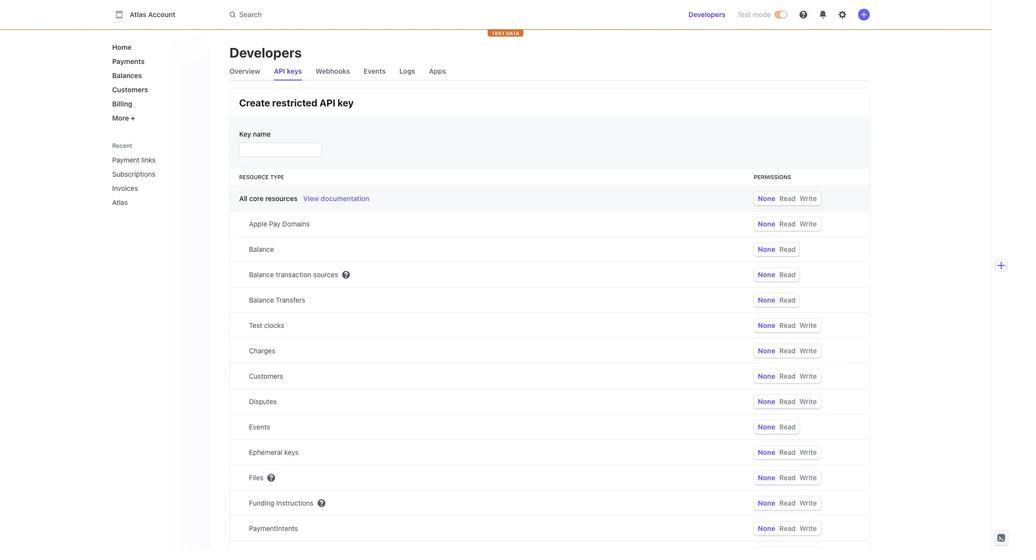 Task type: locate. For each thing, give the bounding box(es) containing it.
10 read from the top
[[779, 423, 796, 432]]

data
[[506, 30, 519, 36]]

test for test mode
[[737, 10, 751, 19]]

3 balance from the top
[[249, 296, 274, 305]]

9 read button from the top
[[779, 398, 796, 406]]

0 vertical spatial test
[[737, 10, 751, 19]]

0 vertical spatial atlas
[[130, 10, 146, 19]]

paymentintents
[[249, 525, 298, 533]]

3 none read write from the top
[[758, 322, 817, 330]]

atlas left account
[[130, 10, 146, 19]]

funding instructions
[[249, 500, 314, 508]]

developers
[[689, 10, 726, 19], [229, 44, 302, 61]]

1 none from the top
[[758, 195, 776, 203]]

13 read from the top
[[779, 500, 796, 508]]

balance up balance transfers
[[249, 271, 274, 279]]

balance for balance
[[249, 245, 274, 254]]

1 horizontal spatial test
[[737, 10, 751, 19]]

7 none from the top
[[758, 347, 776, 355]]

11 none button from the top
[[758, 449, 776, 457]]

write for customers
[[800, 372, 817, 381]]

events
[[364, 67, 386, 75], [249, 423, 270, 432]]

13 none button from the top
[[758, 500, 776, 508]]

9 none read write from the top
[[758, 500, 817, 508]]

8 read from the top
[[779, 372, 796, 381]]

0 horizontal spatial events
[[249, 423, 270, 432]]

none read write
[[758, 195, 817, 203], [758, 220, 817, 228], [758, 322, 817, 330], [758, 347, 817, 355], [758, 372, 817, 381], [758, 398, 817, 406], [758, 449, 817, 457], [758, 474, 817, 482], [758, 500, 817, 508], [758, 525, 817, 533]]

developers up overview
[[229, 44, 302, 61]]

1 horizontal spatial atlas
[[130, 10, 146, 19]]

1 vertical spatial keys
[[284, 449, 299, 457]]

all core resources
[[239, 195, 297, 203]]

5 none from the top
[[758, 296, 776, 305]]

9 none from the top
[[758, 398, 776, 406]]

developers left test mode
[[689, 10, 726, 19]]

8 none button from the top
[[758, 372, 776, 381]]

transfers
[[276, 296, 305, 305]]

none button for charges
[[758, 347, 776, 355]]

3 read button from the top
[[779, 245, 796, 254]]

none read write for test clocks
[[758, 322, 817, 330]]

7 none read write from the top
[[758, 449, 817, 457]]

2 none from the top
[[758, 220, 776, 228]]

invoices link
[[108, 180, 188, 196]]

none read write for disputes
[[758, 398, 817, 406]]

payments link
[[108, 53, 202, 69]]

Search search field
[[224, 6, 499, 24]]

1 vertical spatial customers
[[249, 372, 283, 381]]

key
[[338, 97, 354, 109]]

webhooks
[[316, 67, 350, 75]]

6 none read write from the top
[[758, 398, 817, 406]]

apps
[[429, 67, 446, 75]]

0 horizontal spatial test
[[249, 322, 262, 330]]

0 vertical spatial developers
[[689, 10, 726, 19]]

1 vertical spatial atlas
[[112, 198, 128, 207]]

11 none from the top
[[758, 449, 776, 457]]

documentation
[[321, 195, 370, 203]]

balance for balance transfers
[[249, 296, 274, 305]]

mode
[[753, 10, 771, 19]]

7 write button from the top
[[800, 449, 817, 457]]

payment
[[112, 156, 140, 164]]

none read write for paymentintents
[[758, 525, 817, 533]]

none for 14th "read" "button" from the bottom
[[758, 195, 776, 203]]

developers link
[[685, 7, 729, 22]]

8 none from the top
[[758, 372, 776, 381]]

12 read from the top
[[779, 474, 796, 482]]

apple
[[249, 220, 267, 228]]

6 none button from the top
[[758, 322, 776, 330]]

read for disputes "read" "button"
[[779, 398, 796, 406]]

4 none read write from the top
[[758, 347, 817, 355]]

none for disputes "read" "button"
[[758, 398, 776, 406]]

view documentation
[[303, 195, 370, 203]]

atlas for atlas account
[[130, 10, 146, 19]]

3 none read from the top
[[758, 296, 796, 305]]

7 write from the top
[[800, 449, 817, 457]]

none read
[[758, 245, 796, 254], [758, 271, 796, 279], [758, 296, 796, 305], [758, 423, 796, 432]]

4 write button from the top
[[800, 347, 817, 355]]

read for ephemeral keys's "read" "button"
[[779, 449, 796, 457]]

none button for ephemeral keys
[[758, 449, 776, 457]]

atlas inside button
[[130, 10, 146, 19]]

10 none read write from the top
[[758, 525, 817, 533]]

atlas inside 'recent' element
[[112, 198, 128, 207]]

read button
[[779, 195, 796, 203], [779, 220, 796, 228], [779, 245, 796, 254], [779, 271, 796, 279], [779, 296, 796, 305], [779, 322, 796, 330], [779, 347, 796, 355], [779, 372, 796, 381], [779, 398, 796, 406], [779, 423, 796, 432], [779, 449, 796, 457], [779, 474, 796, 482], [779, 500, 796, 508], [779, 525, 796, 533]]

1 vertical spatial balance
[[249, 271, 274, 279]]

2 none read write from the top
[[758, 220, 817, 228]]

1 write from the top
[[800, 195, 817, 203]]

0 vertical spatial keys
[[287, 67, 302, 75]]

14 read from the top
[[779, 525, 796, 533]]

write
[[800, 195, 817, 203], [800, 220, 817, 228], [800, 322, 817, 330], [800, 347, 817, 355], [800, 372, 817, 381], [800, 398, 817, 406], [800, 449, 817, 457], [800, 474, 817, 482], [800, 500, 817, 508], [800, 525, 817, 533]]

1 read from the top
[[779, 195, 796, 203]]

12 none from the top
[[758, 474, 776, 482]]

1 vertical spatial test
[[249, 322, 262, 330]]

2 none read from the top
[[758, 271, 796, 279]]

14 none from the top
[[758, 525, 776, 533]]

4 write from the top
[[800, 347, 817, 355]]

10 read button from the top
[[779, 423, 796, 432]]

4 read button from the top
[[779, 271, 796, 279]]

keys
[[287, 67, 302, 75], [284, 449, 299, 457]]

5 read button from the top
[[779, 296, 796, 305]]

2 vertical spatial balance
[[249, 296, 274, 305]]

overview link
[[226, 65, 264, 78]]

none button for balance transfers
[[758, 296, 776, 305]]

balance up test clocks on the left bottom of page
[[249, 296, 274, 305]]

1 balance from the top
[[249, 245, 274, 254]]

0 horizontal spatial developers
[[229, 44, 302, 61]]

1 horizontal spatial customers
[[249, 372, 283, 381]]

instructions
[[276, 500, 314, 508]]

none read for balance
[[758, 245, 796, 254]]

5 none read write from the top
[[758, 372, 817, 381]]

test left clocks
[[249, 322, 262, 330]]

read for 14th "read" "button" from the bottom
[[779, 195, 796, 203]]

restricted
[[272, 97, 317, 109]]

8 write from the top
[[800, 474, 817, 482]]

atlas down the invoices
[[112, 198, 128, 207]]

events link
[[360, 65, 390, 78]]

ephemeral
[[249, 449, 283, 457]]

write button for test clocks
[[800, 322, 817, 330]]

11 read from the top
[[779, 449, 796, 457]]

1 vertical spatial developers
[[229, 44, 302, 61]]

0 horizontal spatial api
[[274, 67, 285, 75]]

1 horizontal spatial developers
[[689, 10, 726, 19]]

customers up disputes
[[249, 372, 283, 381]]

api right overview
[[274, 67, 285, 75]]

atlas account button
[[112, 8, 185, 22]]

all
[[239, 195, 247, 203]]

2 read from the top
[[779, 220, 796, 228]]

keys up restricted
[[287, 67, 302, 75]]

write button
[[800, 195, 817, 203], [800, 220, 817, 228], [800, 322, 817, 330], [800, 347, 817, 355], [800, 372, 817, 381], [800, 398, 817, 406], [800, 449, 817, 457], [800, 474, 817, 482], [800, 500, 817, 508], [800, 525, 817, 533]]

none read write for customers
[[758, 372, 817, 381]]

2 none button from the top
[[758, 220, 776, 228]]

8 read button from the top
[[779, 372, 796, 381]]

none for 12th "read" "button" from the top
[[758, 474, 776, 482]]

12 none button from the top
[[758, 474, 776, 482]]

9 write button from the top
[[800, 500, 817, 508]]

read button for test clocks
[[779, 322, 796, 330]]

read button for events
[[779, 423, 796, 432]]

api
[[274, 67, 285, 75], [320, 97, 335, 109]]

5 write from the top
[[800, 372, 817, 381]]

2 read button from the top
[[779, 220, 796, 228]]

3 write from the top
[[800, 322, 817, 330]]

balance transfers
[[249, 296, 305, 305]]

funding
[[249, 500, 274, 508]]

11 read button from the top
[[779, 449, 796, 457]]

6 none from the top
[[758, 322, 776, 330]]

core navigation links element
[[108, 39, 202, 126]]

3 write button from the top
[[800, 322, 817, 330]]

recent element
[[102, 152, 210, 211]]

1 horizontal spatial events
[[364, 67, 386, 75]]

14 none button from the top
[[758, 525, 776, 533]]

pay
[[269, 220, 280, 228]]

1 vertical spatial api
[[320, 97, 335, 109]]

tab list
[[226, 63, 870, 81]]

0 horizontal spatial customers
[[112, 86, 148, 94]]

7 read from the top
[[779, 347, 796, 355]]

1 none button from the top
[[758, 195, 776, 203]]

0 horizontal spatial atlas
[[112, 198, 128, 207]]

test left mode
[[737, 10, 751, 19]]

test clocks
[[249, 322, 284, 330]]

domains
[[282, 220, 310, 228]]

none button
[[758, 195, 776, 203], [758, 220, 776, 228], [758, 245, 776, 254], [758, 271, 776, 279], [758, 296, 776, 305], [758, 322, 776, 330], [758, 347, 776, 355], [758, 372, 776, 381], [758, 398, 776, 406], [758, 423, 776, 432], [758, 449, 776, 457], [758, 474, 776, 482], [758, 500, 776, 508], [758, 525, 776, 533]]

events inside events link
[[364, 67, 386, 75]]

files
[[249, 474, 263, 482]]

6 write button from the top
[[800, 398, 817, 406]]

resource
[[239, 174, 269, 180]]

0 vertical spatial events
[[364, 67, 386, 75]]

write for apple pay domains
[[800, 220, 817, 228]]

billing link
[[108, 96, 202, 112]]

2 write from the top
[[800, 220, 817, 228]]

keys for ephemeral keys
[[284, 449, 299, 457]]

9 none button from the top
[[758, 398, 776, 406]]

none for customers "read" "button"
[[758, 372, 776, 381]]

2 write button from the top
[[800, 220, 817, 228]]

read for 12th "read" "button" from the top
[[779, 474, 796, 482]]

read button for paymentintents
[[779, 525, 796, 533]]

none button for apple pay domains
[[758, 220, 776, 228]]

test
[[737, 10, 751, 19], [249, 322, 262, 330]]

12 read button from the top
[[779, 474, 796, 482]]

10 write from the top
[[800, 525, 817, 533]]

balance down apple
[[249, 245, 274, 254]]

8 none read write from the top
[[758, 474, 817, 482]]

10 write button from the top
[[800, 525, 817, 533]]

atlas
[[130, 10, 146, 19], [112, 198, 128, 207]]

balances link
[[108, 67, 202, 84]]

api keys
[[274, 67, 302, 75]]

6 read from the top
[[779, 322, 796, 330]]

test for test clocks
[[249, 322, 262, 330]]

keys right "ephemeral"
[[284, 449, 299, 457]]

7 read button from the top
[[779, 347, 796, 355]]

4 none read from the top
[[758, 423, 796, 432]]

6 read button from the top
[[779, 322, 796, 330]]

customers
[[112, 86, 148, 94], [249, 372, 283, 381]]

0 vertical spatial balance
[[249, 245, 274, 254]]

1 horizontal spatial api
[[320, 97, 335, 109]]

sources
[[313, 271, 338, 279]]

events left logs
[[364, 67, 386, 75]]

write for charges
[[800, 347, 817, 355]]

customers down balances
[[112, 86, 148, 94]]

read button for charges
[[779, 347, 796, 355]]

none read write for charges
[[758, 347, 817, 355]]

0 vertical spatial customers
[[112, 86, 148, 94]]

customers link
[[108, 82, 202, 98]]

9 read from the top
[[779, 398, 796, 406]]

api left key
[[320, 97, 335, 109]]

10 none button from the top
[[758, 423, 776, 432]]

read for "read" "button" related to paymentintents
[[779, 525, 796, 533]]

view documentation link
[[303, 194, 370, 204]]

balance
[[249, 245, 274, 254], [249, 271, 274, 279], [249, 296, 274, 305]]

disputes
[[249, 398, 277, 406]]

none
[[758, 195, 776, 203], [758, 220, 776, 228], [758, 245, 776, 254], [758, 271, 776, 279], [758, 296, 776, 305], [758, 322, 776, 330], [758, 347, 776, 355], [758, 372, 776, 381], [758, 398, 776, 406], [758, 423, 776, 432], [758, 449, 776, 457], [758, 474, 776, 482], [758, 500, 776, 508], [758, 525, 776, 533]]

7 none button from the top
[[758, 347, 776, 355]]

13 none from the top
[[758, 500, 776, 508]]

ephemeral keys
[[249, 449, 299, 457]]

read button for customers
[[779, 372, 796, 381]]

5 none button from the top
[[758, 296, 776, 305]]

permissions
[[754, 174, 791, 180]]

1 write button from the top
[[800, 195, 817, 203]]

read
[[779, 195, 796, 203], [779, 220, 796, 228], [779, 245, 796, 254], [779, 271, 796, 279], [779, 296, 796, 305], [779, 322, 796, 330], [779, 347, 796, 355], [779, 372, 796, 381], [779, 398, 796, 406], [779, 423, 796, 432], [779, 449, 796, 457], [779, 474, 796, 482], [779, 500, 796, 508], [779, 525, 796, 533]]

payments
[[112, 57, 145, 65]]

settings image
[[838, 11, 846, 19]]

none button for events
[[758, 423, 776, 432]]

14 read button from the top
[[779, 525, 796, 533]]

events down disputes
[[249, 423, 270, 432]]

read button for disputes
[[779, 398, 796, 406]]

6 write from the top
[[800, 398, 817, 406]]

1 none read from the top
[[758, 245, 796, 254]]

none read for balance transfers
[[758, 296, 796, 305]]

none read for events
[[758, 423, 796, 432]]

payment links link
[[108, 152, 188, 168]]

5 write button from the top
[[800, 372, 817, 381]]

8 write button from the top
[[800, 474, 817, 482]]

3 none button from the top
[[758, 245, 776, 254]]

2 balance from the top
[[249, 271, 274, 279]]



Task type: vqa. For each thing, say whether or not it's contained in the screenshot.
6th "None Read Write" from the top
yes



Task type: describe. For each thing, give the bounding box(es) containing it.
+
[[131, 114, 135, 122]]

5 read from the top
[[779, 296, 796, 305]]

key
[[239, 130, 251, 138]]

customers inside customers link
[[112, 86, 148, 94]]

api keys link
[[270, 65, 306, 78]]

create restricted api key
[[239, 97, 354, 109]]

4 none from the top
[[758, 271, 776, 279]]

write button for charges
[[800, 347, 817, 355]]

atlas account
[[130, 10, 175, 19]]

atlas link
[[108, 195, 188, 211]]

read button for balance transfers
[[779, 296, 796, 305]]

clocks
[[264, 322, 284, 330]]

3 read from the top
[[779, 245, 796, 254]]

write for disputes
[[800, 398, 817, 406]]

logs
[[400, 67, 415, 75]]

logs link
[[396, 65, 419, 78]]

read button for ephemeral keys
[[779, 449, 796, 457]]

none for "read" "button" related to paymentintents
[[758, 525, 776, 533]]

test data
[[492, 30, 519, 36]]

subscriptions link
[[108, 166, 188, 182]]

search
[[239, 10, 262, 19]]

read for test clocks "read" "button"
[[779, 322, 796, 330]]

more
[[112, 114, 129, 122]]

name
[[253, 130, 271, 138]]

write button for ephemeral keys
[[800, 449, 817, 457]]

write button for paymentintents
[[800, 525, 817, 533]]

home
[[112, 43, 132, 51]]

overview
[[229, 67, 260, 75]]

balance for balance transaction sources
[[249, 271, 274, 279]]

apple pay domains
[[249, 220, 310, 228]]

write button for apple pay domains
[[800, 220, 817, 228]]

read for charges "read" "button"
[[779, 347, 796, 355]]

create
[[239, 97, 270, 109]]

resource type
[[239, 174, 284, 180]]

none for charges "read" "button"
[[758, 347, 776, 355]]

Search text field
[[224, 6, 499, 24]]

key name
[[239, 130, 271, 138]]

read for second "read" "button" from the bottom of the page
[[779, 500, 796, 508]]

3 none from the top
[[758, 245, 776, 254]]

read for "read" "button" associated with apple pay domains
[[779, 220, 796, 228]]

9 write from the top
[[800, 500, 817, 508]]

4 none button from the top
[[758, 271, 776, 279]]

0 vertical spatial api
[[274, 67, 285, 75]]

keys for api keys
[[287, 67, 302, 75]]

core
[[249, 195, 264, 203]]

account
[[148, 10, 175, 19]]

1 vertical spatial events
[[249, 423, 270, 432]]

none button for disputes
[[758, 398, 776, 406]]

write for test clocks
[[800, 322, 817, 330]]

Key name text field
[[239, 143, 321, 157]]

test mode
[[737, 10, 771, 19]]

write for ephemeral keys
[[800, 449, 817, 457]]

1 read button from the top
[[779, 195, 796, 203]]

read for customers "read" "button"
[[779, 372, 796, 381]]

none for "read" "button" associated with apple pay domains
[[758, 220, 776, 228]]

resources
[[265, 195, 297, 203]]

13 read button from the top
[[779, 500, 796, 508]]

none for second "read" "button" from the bottom of the page
[[758, 500, 776, 508]]

none button for balance
[[758, 245, 776, 254]]

apps link
[[425, 65, 450, 78]]

none read write for apple pay domains
[[758, 220, 817, 228]]

10 none from the top
[[758, 423, 776, 432]]

charges
[[249, 347, 275, 355]]

balance transaction sources
[[249, 271, 338, 279]]

view
[[303, 195, 319, 203]]

atlas for atlas
[[112, 198, 128, 207]]

none read write for ephemeral keys
[[758, 449, 817, 457]]

tab list containing overview
[[226, 63, 870, 81]]

transaction
[[276, 271, 311, 279]]

more +
[[112, 114, 135, 122]]

none for test clocks "read" "button"
[[758, 322, 776, 330]]

write button for disputes
[[800, 398, 817, 406]]

help image
[[799, 11, 807, 19]]

payment links
[[112, 156, 156, 164]]

billing
[[112, 100, 132, 108]]

1 none read write from the top
[[758, 195, 817, 203]]

none button for customers
[[758, 372, 776, 381]]

read button for apple pay domains
[[779, 220, 796, 228]]

invoices
[[112, 184, 138, 193]]

balances
[[112, 71, 142, 80]]

type
[[270, 174, 284, 180]]

4 read from the top
[[779, 271, 796, 279]]

read button for balance
[[779, 245, 796, 254]]

webhooks link
[[312, 65, 354, 78]]

recent
[[112, 142, 132, 150]]

recent navigation links element
[[102, 138, 210, 211]]

test
[[492, 30, 505, 36]]

none button for paymentintents
[[758, 525, 776, 533]]

links
[[141, 156, 156, 164]]

home link
[[108, 39, 202, 55]]

none button for test clocks
[[758, 322, 776, 330]]

write button for customers
[[800, 372, 817, 381]]

subscriptions
[[112, 170, 155, 178]]

write for paymentintents
[[800, 525, 817, 533]]

none for ephemeral keys's "read" "button"
[[758, 449, 776, 457]]



